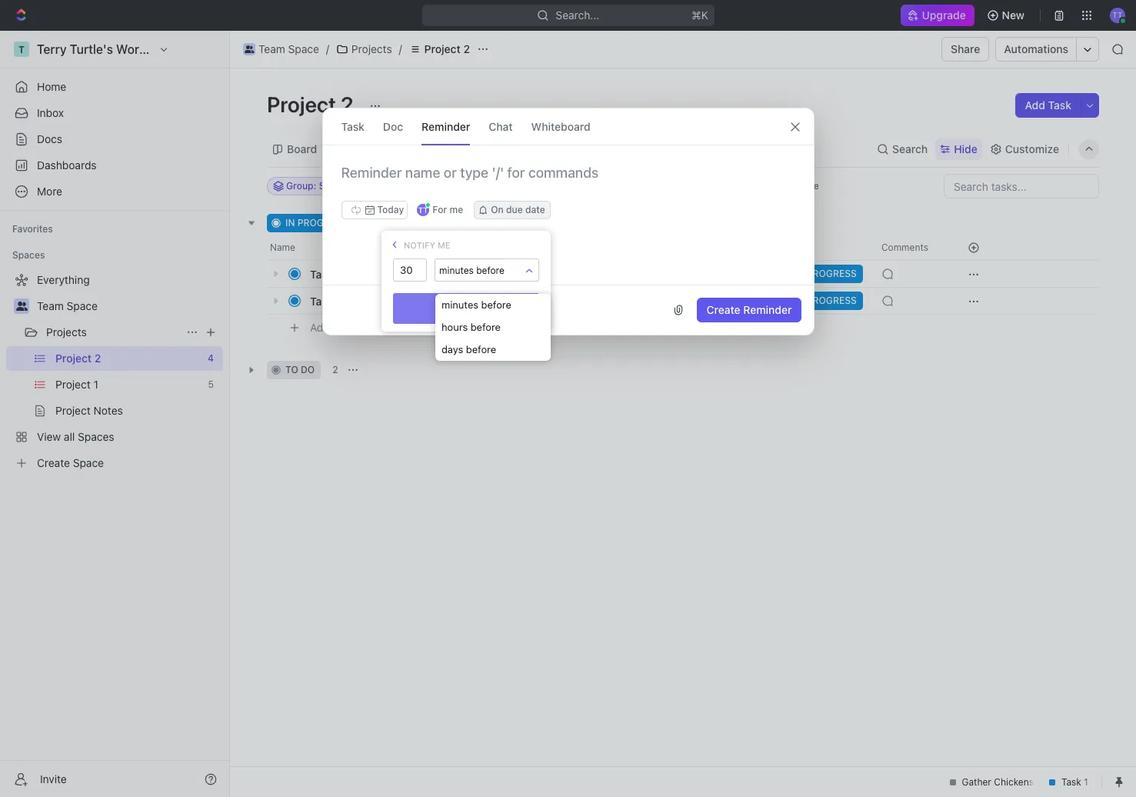 Task type: describe. For each thing, give the bounding box(es) containing it.
reminder button
[[422, 109, 470, 145]]

to do
[[286, 364, 315, 376]]

task 1
[[310, 267, 341, 281]]

minutes before inside dropdown button
[[439, 265, 505, 276]]

do
[[301, 364, 315, 376]]

whiteboard button
[[531, 109, 591, 145]]

task up me
[[434, 217, 454, 229]]

on due date
[[491, 204, 545, 215]]

tree inside sidebar navigation
[[6, 268, 223, 476]]

docs
[[37, 132, 62, 145]]

2 / from the left
[[399, 42, 402, 55]]

home
[[37, 80, 66, 93]]

team space link inside sidebar navigation
[[37, 294, 220, 319]]

task left 1
[[310, 267, 334, 281]]

calendar link
[[390, 138, 438, 160]]

before right done
[[481, 299, 512, 311]]

sidebar navigation
[[0, 31, 230, 797]]

on due date button
[[474, 201, 551, 219]]

space inside sidebar navigation
[[67, 299, 98, 312]]

0 vertical spatial space
[[288, 42, 319, 55]]

task down task 1
[[310, 294, 334, 307]]

doc button
[[383, 109, 403, 145]]

create reminder button
[[698, 298, 802, 322]]

task inside "dialog"
[[341, 120, 365, 133]]

search
[[893, 142, 928, 155]]

2 horizontal spatial add task button
[[1016, 93, 1081, 118]]

team space inside sidebar navigation
[[37, 299, 98, 312]]

search...
[[556, 8, 600, 22]]

projects inside tree
[[46, 326, 87, 339]]

team inside sidebar navigation
[[37, 299, 64, 312]]

search button
[[873, 138, 933, 160]]

notify me
[[404, 240, 451, 250]]

create reminder
[[707, 303, 792, 316]]

1 / from the left
[[326, 42, 329, 55]]

progress
[[298, 217, 348, 229]]

list link
[[343, 138, 364, 160]]

1 vertical spatial minutes before
[[442, 299, 512, 311]]

0 vertical spatial add task
[[1025, 99, 1072, 112]]

inbox link
[[6, 101, 223, 125]]

task 2 link
[[306, 290, 533, 312]]

upgrade
[[923, 8, 967, 22]]

in progress
[[286, 217, 348, 229]]

0 vertical spatial reminder
[[422, 120, 470, 133]]

due
[[506, 204, 523, 215]]

Reminder na﻿me or type '/' for commands text field
[[323, 164, 814, 201]]

task down task 2
[[333, 321, 356, 334]]

0 vertical spatial projects
[[352, 42, 392, 55]]

user group image inside sidebar navigation
[[16, 302, 27, 311]]

home link
[[6, 75, 223, 99]]

done
[[454, 302, 479, 314]]

share
[[951, 42, 981, 55]]

board link
[[284, 138, 317, 160]]

spaces
[[12, 249, 45, 261]]

customize button
[[986, 138, 1064, 160]]

1
[[336, 267, 341, 281]]



Task type: locate. For each thing, give the bounding box(es) containing it.
docs link
[[6, 127, 223, 152]]

minutes
[[439, 265, 474, 276], [442, 299, 479, 311]]

team
[[259, 42, 285, 55], [37, 299, 64, 312]]

1 horizontal spatial team
[[259, 42, 285, 55]]

reminder inside button
[[744, 303, 792, 316]]

0 horizontal spatial user group image
[[16, 302, 27, 311]]

minutes before down me
[[439, 265, 505, 276]]

calendar
[[393, 142, 438, 155]]

favorites
[[12, 223, 53, 235]]

2 vertical spatial add
[[310, 321, 330, 334]]

hours before
[[442, 321, 501, 333]]

project
[[425, 42, 461, 55], [267, 92, 336, 117]]

1 horizontal spatial team space link
[[239, 40, 323, 58]]

gantt
[[523, 142, 551, 155]]

0 horizontal spatial project
[[267, 92, 336, 117]]

project 2 link
[[405, 40, 474, 58]]

hide
[[954, 142, 978, 155], [799, 180, 819, 192]]

1 horizontal spatial project 2
[[425, 42, 470, 55]]

1 horizontal spatial add task
[[413, 217, 454, 229]]

list
[[346, 142, 364, 155]]

0 horizontal spatial /
[[326, 42, 329, 55]]

0 vertical spatial hide
[[954, 142, 978, 155]]

task
[[1049, 99, 1072, 112], [341, 120, 365, 133], [434, 217, 454, 229], [310, 267, 334, 281], [310, 294, 334, 307], [333, 321, 356, 334]]

1 vertical spatial minutes
[[442, 299, 479, 311]]

board
[[287, 142, 317, 155]]

add task down task 2
[[310, 321, 356, 334]]

automations button
[[997, 38, 1077, 61]]

notify
[[404, 240, 436, 250]]

0 vertical spatial projects link
[[332, 40, 396, 58]]

1 horizontal spatial user group image
[[245, 45, 254, 53]]

dashboards
[[37, 159, 97, 172]]

task 1 link
[[306, 263, 533, 285]]

⌘k
[[692, 8, 708, 22]]

automations
[[1005, 42, 1069, 55]]

add task button up notify me
[[395, 214, 460, 232]]

projects
[[352, 42, 392, 55], [46, 326, 87, 339]]

new
[[1002, 8, 1025, 22]]

minutes before up hours before
[[442, 299, 512, 311]]

add task button
[[1016, 93, 1081, 118], [395, 214, 460, 232], [303, 319, 362, 337]]

reminder right create
[[744, 303, 792, 316]]

1 horizontal spatial team space
[[259, 42, 319, 55]]

hide button
[[936, 138, 983, 160]]

projects link
[[332, 40, 396, 58], [46, 320, 180, 345]]

tree
[[6, 268, 223, 476]]

table link
[[464, 138, 494, 160]]

chat button
[[489, 109, 513, 145]]

1 vertical spatial add task
[[413, 217, 454, 229]]

0 horizontal spatial add task button
[[303, 319, 362, 337]]

2
[[464, 42, 470, 55], [341, 92, 354, 117], [365, 217, 371, 229], [336, 294, 343, 307], [333, 364, 338, 376]]

1 vertical spatial team space
[[37, 299, 98, 312]]

add
[[1025, 99, 1046, 112], [413, 217, 431, 229], [310, 321, 330, 334]]

1 horizontal spatial project
[[425, 42, 461, 55]]

in
[[286, 217, 295, 229]]

chat
[[489, 120, 513, 133]]

0 horizontal spatial reminder
[[422, 120, 470, 133]]

1 horizontal spatial reminder
[[744, 303, 792, 316]]

minutes up the hours
[[442, 299, 479, 311]]

2 vertical spatial add task
[[310, 321, 356, 334]]

Search tasks... text field
[[945, 175, 1099, 198]]

1 horizontal spatial space
[[288, 42, 319, 55]]

doc
[[383, 120, 403, 133]]

new button
[[981, 3, 1034, 28]]

1 horizontal spatial /
[[399, 42, 402, 55]]

0 vertical spatial team
[[259, 42, 285, 55]]

add task button down task 2
[[303, 319, 362, 337]]

0 vertical spatial add
[[1025, 99, 1046, 112]]

add task up customize
[[1025, 99, 1072, 112]]

0 vertical spatial team space
[[259, 42, 319, 55]]

user group image
[[245, 45, 254, 53], [16, 302, 27, 311]]

1 vertical spatial add
[[413, 217, 431, 229]]

0 horizontal spatial space
[[67, 299, 98, 312]]

1 horizontal spatial projects
[[352, 42, 392, 55]]

add up customize
[[1025, 99, 1046, 112]]

team space link
[[239, 40, 323, 58], [37, 294, 220, 319]]

before down hours before
[[466, 343, 496, 356]]

2 horizontal spatial add task
[[1025, 99, 1072, 112]]

0 vertical spatial minutes before
[[439, 265, 505, 276]]

1 vertical spatial project 2
[[267, 92, 358, 117]]

user group image inside team space link
[[245, 45, 254, 53]]

days
[[442, 343, 464, 356]]

minutes down me
[[439, 265, 474, 276]]

1 vertical spatial reminder
[[744, 303, 792, 316]]

1 horizontal spatial add task button
[[395, 214, 460, 232]]

upgrade link
[[901, 5, 975, 26]]

dashboards link
[[6, 153, 223, 178]]

0 vertical spatial minutes
[[439, 265, 474, 276]]

1 vertical spatial project
[[267, 92, 336, 117]]

0 horizontal spatial team space
[[37, 299, 98, 312]]

space
[[288, 42, 319, 55], [67, 299, 98, 312]]

1 horizontal spatial hide
[[954, 142, 978, 155]]

0 vertical spatial user group image
[[245, 45, 254, 53]]

hide inside button
[[799, 180, 819, 192]]

team space
[[259, 42, 319, 55], [37, 299, 98, 312]]

hide button
[[793, 177, 825, 195]]

0 vertical spatial add task button
[[1016, 93, 1081, 118]]

None text field
[[394, 259, 426, 281]]

0 horizontal spatial projects
[[46, 326, 87, 339]]

create
[[707, 303, 741, 316]]

0 horizontal spatial hide
[[799, 180, 819, 192]]

me
[[438, 240, 451, 250]]

customize
[[1006, 142, 1060, 155]]

1 vertical spatial add task button
[[395, 214, 460, 232]]

add task up notify me
[[413, 217, 454, 229]]

hours
[[442, 321, 468, 333]]

2 horizontal spatial add
[[1025, 99, 1046, 112]]

minutes inside dropdown button
[[439, 265, 474, 276]]

task button
[[341, 109, 365, 145]]

task up the list
[[341, 120, 365, 133]]

done button
[[393, 293, 539, 324]]

before down done
[[471, 321, 501, 333]]

1 vertical spatial projects
[[46, 326, 87, 339]]

dialog containing task
[[322, 108, 815, 336]]

1 vertical spatial team
[[37, 299, 64, 312]]

1 vertical spatial team space link
[[37, 294, 220, 319]]

task 2
[[310, 294, 343, 307]]

0 horizontal spatial projects link
[[46, 320, 180, 345]]

before
[[477, 265, 505, 276], [481, 299, 512, 311], [471, 321, 501, 333], [466, 343, 496, 356]]

gantt link
[[520, 138, 551, 160]]

0 vertical spatial project
[[425, 42, 461, 55]]

add task
[[1025, 99, 1072, 112], [413, 217, 454, 229], [310, 321, 356, 334]]

favorites button
[[6, 220, 59, 239]]

0 horizontal spatial team space link
[[37, 294, 220, 319]]

2 vertical spatial add task button
[[303, 319, 362, 337]]

minutes before button
[[436, 259, 539, 282]]

0 horizontal spatial team
[[37, 299, 64, 312]]

reminder
[[422, 120, 470, 133], [744, 303, 792, 316]]

dialog
[[322, 108, 815, 336]]

to
[[286, 364, 298, 376]]

0 horizontal spatial add task
[[310, 321, 356, 334]]

days before
[[442, 343, 496, 356]]

before up done
[[477, 265, 505, 276]]

1 vertical spatial projects link
[[46, 320, 180, 345]]

0 horizontal spatial add
[[310, 321, 330, 334]]

0 vertical spatial team space link
[[239, 40, 323, 58]]

1 vertical spatial hide
[[799, 180, 819, 192]]

0 vertical spatial project 2
[[425, 42, 470, 55]]

hide inside dropdown button
[[954, 142, 978, 155]]

task up customize
[[1049, 99, 1072, 112]]

inbox
[[37, 106, 64, 119]]

date
[[526, 204, 545, 215]]

add down task 2
[[310, 321, 330, 334]]

share button
[[942, 37, 990, 62]]

whiteboard
[[531, 120, 591, 133]]

before inside minutes before dropdown button
[[477, 265, 505, 276]]

1 vertical spatial space
[[67, 299, 98, 312]]

1 horizontal spatial add
[[413, 217, 431, 229]]

project 2
[[425, 42, 470, 55], [267, 92, 358, 117]]

1 vertical spatial user group image
[[16, 302, 27, 311]]

0 horizontal spatial project 2
[[267, 92, 358, 117]]

on
[[491, 204, 504, 215]]

tree containing team space
[[6, 268, 223, 476]]

add task button up customize
[[1016, 93, 1081, 118]]

/
[[326, 42, 329, 55], [399, 42, 402, 55]]

reminder up calendar
[[422, 120, 470, 133]]

add up notify
[[413, 217, 431, 229]]

invite
[[40, 772, 67, 785]]

table
[[467, 142, 494, 155]]

minutes before
[[439, 265, 505, 276], [442, 299, 512, 311]]

1 horizontal spatial projects link
[[332, 40, 396, 58]]



Task type: vqa. For each thing, say whether or not it's contained in the screenshot.
the rightmost Add
yes



